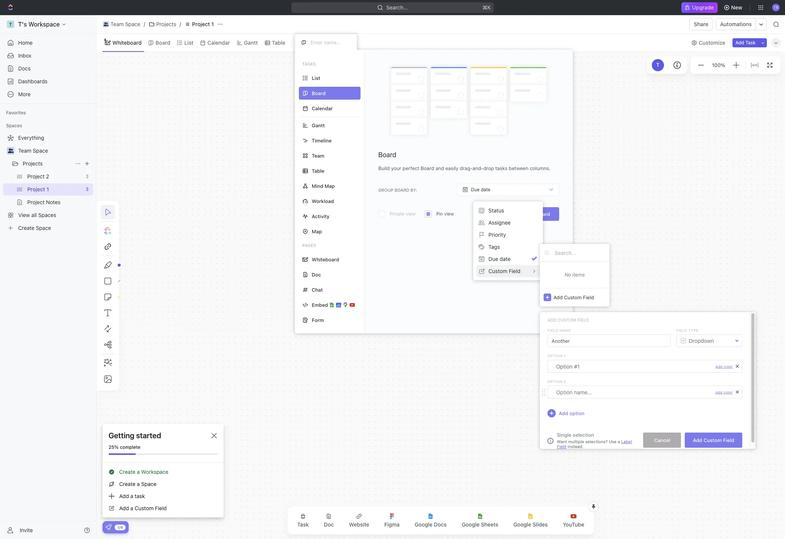 Task type: locate. For each thing, give the bounding box(es) containing it.
google left slides
[[514, 521, 532, 528]]

add color for option 2
[[716, 390, 734, 395]]

list down project 1 link in the top of the page
[[185, 39, 194, 46]]

2 vertical spatial board
[[536, 211, 551, 217]]

slides
[[533, 521, 548, 528]]

1 right project
[[212, 21, 214, 27]]

team space inside sidebar navigation
[[18, 147, 48, 154]]

priority button
[[477, 229, 541, 241]]

map down "activity"
[[312, 228, 322, 234]]

want multiple selections? use a
[[558, 439, 622, 444]]

doc inside button
[[324, 521, 334, 528]]

0 horizontal spatial list
[[185, 39, 194, 46]]

2 add color button from the top
[[716, 390, 734, 395]]

0 vertical spatial create
[[119, 469, 136, 475]]

task inside add task button
[[746, 40, 756, 45]]

1 vertical spatial option
[[548, 379, 563, 384]]

new button
[[721, 2, 748, 14]]

projects link
[[147, 20, 178, 29], [23, 158, 72, 170]]

0 vertical spatial color
[[724, 364, 734, 369]]

user group image
[[104, 22, 108, 26], [8, 148, 13, 153]]

0 vertical spatial doc
[[312, 271, 321, 277]]

1 vertical spatial table
[[312, 168, 325, 174]]

due date
[[472, 187, 491, 192], [489, 256, 511, 262]]

due date button
[[477, 253, 541, 265]]

option 2
[[548, 379, 567, 384]]

task left doc button at left
[[298, 521, 309, 528]]

home link
[[3, 37, 93, 49]]

a for task
[[131, 493, 133, 499]]

tree containing team space
[[3, 132, 93, 234]]

doc
[[312, 271, 321, 277], [324, 521, 334, 528]]

2 vertical spatial add custom field
[[694, 437, 735, 443]]

0 horizontal spatial projects
[[23, 160, 43, 167]]

0 horizontal spatial doc
[[312, 271, 321, 277]]

due inside button
[[489, 256, 499, 262]]

field inside dropdown button
[[584, 294, 595, 300]]

0 horizontal spatial date
[[481, 187, 491, 192]]

0 vertical spatial gantt
[[244, 39, 258, 46]]

add color for option 1
[[716, 364, 734, 369]]

timeline
[[312, 137, 332, 143]]

add custom field button
[[686, 433, 743, 448]]

sidebar navigation
[[0, 15, 97, 539]]

date up custom field
[[500, 256, 511, 262]]

1 vertical spatial due
[[489, 256, 499, 262]]

getting
[[109, 431, 135, 440]]

0 horizontal spatial due
[[472, 187, 480, 192]]

0 vertical spatial board
[[156, 39, 171, 46]]

figma button
[[379, 509, 406, 532]]

0 horizontal spatial team space link
[[18, 145, 92, 157]]

team space up whiteboard link
[[111, 21, 140, 27]]

0 vertical spatial whiteboard
[[113, 39, 142, 46]]

1 vertical spatial whiteboard
[[312, 256, 339, 262]]

google left sheets
[[462, 521, 480, 528]]

embed
[[312, 302, 328, 308]]

2 option from the top
[[548, 379, 563, 384]]

calendar up timeline
[[312, 105, 333, 111]]

2 google from the left
[[462, 521, 480, 528]]

doc right task button
[[324, 521, 334, 528]]

2 horizontal spatial board
[[536, 211, 551, 217]]

website
[[349, 521, 370, 528]]

1 add color button from the top
[[716, 364, 734, 369]]

create up add a task
[[119, 481, 136, 487]]

0 vertical spatial option
[[548, 353, 563, 358]]

1 vertical spatial user group image
[[8, 148, 13, 153]]

due date for due date button
[[489, 256, 511, 262]]

assignee
[[489, 219, 511, 226]]

1 option name... text field from the top
[[557, 360, 712, 372]]

1 horizontal spatial team
[[111, 21, 124, 27]]

a left task on the left
[[131, 493, 133, 499]]

1 option from the top
[[548, 353, 563, 358]]

add color
[[716, 364, 734, 369], [716, 390, 734, 395]]

close image
[[212, 433, 217, 438]]

Enter name... field
[[310, 39, 351, 46]]

customize button
[[690, 37, 728, 48]]

date inside due date dropdown button
[[481, 187, 491, 192]]

add color button
[[716, 364, 734, 369], [716, 390, 734, 395]]

0 horizontal spatial docs
[[18, 65, 31, 72]]

1 vertical spatial date
[[500, 256, 511, 262]]

list
[[185, 39, 194, 46], [312, 75, 321, 81]]

2 horizontal spatial space
[[141, 481, 157, 487]]

user group image inside sidebar navigation
[[8, 148, 13, 153]]

1 horizontal spatial board
[[379, 151, 397, 159]]

1 vertical spatial due date
[[489, 256, 511, 262]]

1 vertical spatial map
[[312, 228, 322, 234]]

1 vertical spatial doc
[[324, 521, 334, 528]]

gantt left table link
[[244, 39, 258, 46]]

0 horizontal spatial google
[[415, 521, 433, 528]]

add inside add custom field dropdown button
[[554, 294, 563, 300]]

1 horizontal spatial team space link
[[101, 20, 142, 29]]

1 vertical spatial team space link
[[18, 145, 92, 157]]

/
[[144, 21, 145, 27], [180, 21, 181, 27]]

1 create from the top
[[119, 469, 136, 475]]

group board by:
[[379, 187, 418, 192]]

25% complete
[[109, 444, 140, 450]]

0 horizontal spatial /
[[144, 21, 145, 27]]

doc up "chat"
[[312, 271, 321, 277]]

1 horizontal spatial user group image
[[104, 22, 108, 26]]

create for create a space
[[119, 481, 136, 487]]

0 vertical spatial user group image
[[104, 22, 108, 26]]

1 google from the left
[[415, 521, 433, 528]]

Option name... text field
[[557, 360, 712, 372], [557, 386, 712, 398]]

table right gantt link
[[272, 39, 286, 46]]

0 horizontal spatial 1
[[212, 21, 214, 27]]

1 down name
[[564, 353, 566, 358]]

1 for project 1
[[212, 21, 214, 27]]

1 horizontal spatial docs
[[434, 521, 447, 528]]

0 vertical spatial task
[[746, 40, 756, 45]]

1 horizontal spatial map
[[325, 183, 335, 189]]

a for custom
[[131, 505, 133, 511]]

task down automations button
[[746, 40, 756, 45]]

0 horizontal spatial board
[[156, 39, 171, 46]]

google right figma
[[415, 521, 433, 528]]

0 vertical spatial add color button
[[716, 364, 734, 369]]

add
[[736, 40, 745, 45], [554, 294, 563, 300], [548, 317, 557, 322], [716, 364, 723, 369], [716, 390, 723, 395], [559, 410, 569, 416], [694, 437, 703, 443], [119, 493, 129, 499], [119, 505, 129, 511]]

1 horizontal spatial due
[[489, 256, 499, 262]]

100%
[[713, 62, 726, 68]]

cancel button
[[644, 433, 682, 448]]

Search... text field
[[555, 247, 606, 258]]

0 horizontal spatial team space
[[18, 147, 48, 154]]

1 vertical spatial team space
[[18, 147, 48, 154]]

0 vertical spatial due
[[472, 187, 480, 192]]

google slides button
[[508, 509, 554, 532]]

team
[[111, 21, 124, 27], [18, 147, 31, 154], [312, 152, 325, 159]]

1 vertical spatial projects
[[23, 160, 43, 167]]

selection
[[573, 432, 595, 438]]

1 vertical spatial projects link
[[23, 158, 72, 170]]

by:
[[411, 187, 418, 192]]

assignee button
[[477, 217, 541, 229]]

0 vertical spatial calendar
[[208, 39, 230, 46]]

team space down the spaces
[[18, 147, 48, 154]]

docs
[[18, 65, 31, 72], [434, 521, 447, 528]]

gantt up timeline
[[312, 122, 325, 128]]

chat
[[312, 287, 323, 293]]

due date inside button
[[489, 256, 511, 262]]

date inside due date button
[[500, 256, 511, 262]]

1 vertical spatial calendar
[[312, 105, 333, 111]]

custom inside dropdown button
[[565, 294, 582, 300]]

date up the status
[[481, 187, 491, 192]]

team down timeline
[[312, 152, 325, 159]]

2 color from the top
[[724, 390, 734, 395]]

favorites
[[6, 110, 26, 116]]

0 vertical spatial add custom field
[[554, 294, 595, 300]]

due date up custom field
[[489, 256, 511, 262]]

invite
[[20, 527, 33, 533]]

1 horizontal spatial table
[[312, 168, 325, 174]]

0 vertical spatial docs
[[18, 65, 31, 72]]

0 horizontal spatial team
[[18, 147, 31, 154]]

google for google slides
[[514, 521, 532, 528]]

1 add color from the top
[[716, 364, 734, 369]]

inbox link
[[3, 50, 93, 62]]

calendar down project 1
[[208, 39, 230, 46]]

0 vertical spatial add color
[[716, 364, 734, 369]]

custom inside button
[[704, 437, 723, 443]]

color for option 1
[[724, 364, 734, 369]]

a down add a task
[[131, 505, 133, 511]]

space
[[125, 21, 140, 27], [33, 147, 48, 154], [141, 481, 157, 487]]

0 vertical spatial due date
[[472, 187, 491, 192]]

3 google from the left
[[514, 521, 532, 528]]

list down view at the left top
[[312, 75, 321, 81]]

1 vertical spatial 1
[[564, 353, 566, 358]]

field inside label field
[[558, 444, 567, 449]]

1 vertical spatial gantt
[[312, 122, 325, 128]]

whiteboard left board link
[[113, 39, 142, 46]]

0 horizontal spatial space
[[33, 147, 48, 154]]

color
[[724, 364, 734, 369], [724, 390, 734, 395]]

google for google sheets
[[462, 521, 480, 528]]

0 horizontal spatial table
[[272, 39, 286, 46]]

0 horizontal spatial map
[[312, 228, 322, 234]]

1 horizontal spatial list
[[312, 75, 321, 81]]

board
[[156, 39, 171, 46], [379, 151, 397, 159], [536, 211, 551, 217]]

1 vertical spatial task
[[298, 521, 309, 528]]

1 vertical spatial space
[[33, 147, 48, 154]]

0 vertical spatial space
[[125, 21, 140, 27]]

workload
[[312, 198, 334, 204]]

upgrade
[[693, 4, 715, 11]]

whiteboard up "chat"
[[312, 256, 339, 262]]

25%
[[109, 444, 119, 450]]

t
[[657, 62, 660, 68]]

0 horizontal spatial task
[[298, 521, 309, 528]]

a up create a space
[[137, 469, 140, 475]]

1 horizontal spatial doc
[[324, 521, 334, 528]]

1 / from the left
[[144, 21, 145, 27]]

1 vertical spatial create
[[119, 481, 136, 487]]

create up create a space
[[119, 469, 136, 475]]

1 vertical spatial add color
[[716, 390, 734, 395]]

0 vertical spatial 1
[[212, 21, 214, 27]]

1 horizontal spatial space
[[125, 21, 140, 27]]

0 horizontal spatial calendar
[[208, 39, 230, 46]]

2 horizontal spatial google
[[514, 521, 532, 528]]

2 vertical spatial space
[[141, 481, 157, 487]]

add color button for option 1
[[716, 364, 734, 369]]

task inside task button
[[298, 521, 309, 528]]

table
[[272, 39, 286, 46], [312, 168, 325, 174]]

google
[[415, 521, 433, 528], [462, 521, 480, 528], [514, 521, 532, 528]]

0 vertical spatial team space
[[111, 21, 140, 27]]

0 horizontal spatial user group image
[[8, 148, 13, 153]]

a up task on the left
[[137, 481, 140, 487]]

1 horizontal spatial date
[[500, 256, 511, 262]]

1 horizontal spatial task
[[746, 40, 756, 45]]

google sheets
[[462, 521, 499, 528]]

team down the spaces
[[18, 147, 31, 154]]

tree
[[3, 132, 93, 234]]

0 horizontal spatial projects link
[[23, 158, 72, 170]]

table up mind
[[312, 168, 325, 174]]

1 vertical spatial color
[[724, 390, 734, 395]]

add custom field inside add custom field dropdown button
[[554, 294, 595, 300]]

1 horizontal spatial google
[[462, 521, 480, 528]]

due date up the status
[[472, 187, 491, 192]]

0 vertical spatial projects
[[156, 21, 176, 27]]

map right mind
[[325, 183, 335, 189]]

automations
[[721, 21, 753, 27]]

due date inside dropdown button
[[472, 187, 491, 192]]

0 vertical spatial option name... text field
[[557, 360, 712, 372]]

option left 2
[[548, 379, 563, 384]]

type
[[689, 328, 699, 333]]

dashboards
[[18, 78, 48, 84]]

use
[[610, 439, 617, 444]]

custom field
[[489, 268, 521, 274]]

2 add color from the top
[[716, 390, 734, 395]]

due
[[472, 187, 480, 192], [489, 256, 499, 262]]

view button
[[295, 37, 320, 48]]

create
[[119, 469, 136, 475], [119, 481, 136, 487]]

tree inside sidebar navigation
[[3, 132, 93, 234]]

due inside dropdown button
[[472, 187, 480, 192]]

1 color from the top
[[724, 364, 734, 369]]

2 option name... text field from the top
[[557, 386, 712, 398]]

option down the field name
[[548, 353, 563, 358]]

1 vertical spatial option name... text field
[[557, 386, 712, 398]]

dropdown button
[[678, 334, 743, 347]]

team up whiteboard link
[[111, 21, 124, 27]]

2 create from the top
[[119, 481, 136, 487]]

docs inside button
[[434, 521, 447, 528]]

calendar
[[208, 39, 230, 46], [312, 105, 333, 111]]

home
[[18, 39, 33, 46]]

0 horizontal spatial gantt
[[244, 39, 258, 46]]

1 vertical spatial docs
[[434, 521, 447, 528]]

1 horizontal spatial 1
[[564, 353, 566, 358]]

option 1
[[548, 353, 566, 358]]



Task type: describe. For each thing, give the bounding box(es) containing it.
0 vertical spatial map
[[325, 183, 335, 189]]

create a workspace
[[119, 469, 169, 475]]

custom field button
[[477, 265, 541, 277]]

youtube
[[564, 521, 585, 528]]

field inside button
[[724, 437, 735, 443]]

single
[[558, 432, 572, 438]]

field name
[[548, 328, 572, 333]]

sheets
[[482, 521, 499, 528]]

mind
[[312, 183, 324, 189]]

1 horizontal spatial team space
[[111, 21, 140, 27]]

new
[[732, 4, 743, 11]]

date for due date dropdown button
[[481, 187, 491, 192]]

no
[[565, 272, 572, 278]]

team inside sidebar navigation
[[18, 147, 31, 154]]

onboarding checklist button image
[[106, 524, 112, 530]]

option
[[570, 410, 585, 416]]

1 vertical spatial add custom field
[[548, 317, 590, 322]]

label field
[[558, 439, 633, 449]]

add a custom field
[[119, 505, 167, 511]]

add inside add task button
[[736, 40, 745, 45]]

field inside dropdown button
[[509, 268, 521, 274]]

due for due date dropdown button
[[472, 187, 480, 192]]

google for google docs
[[415, 521, 433, 528]]

no items
[[565, 272, 585, 278]]

activity
[[312, 213, 330, 219]]

doc button
[[318, 509, 340, 532]]

google docs button
[[409, 509, 453, 532]]

create for create a workspace
[[119, 469, 136, 475]]

multiple
[[569, 439, 585, 444]]

google sheets button
[[456, 509, 505, 532]]

whiteboard link
[[111, 37, 142, 48]]

0 vertical spatial table
[[272, 39, 286, 46]]

project
[[192, 21, 210, 27]]

spaces
[[6, 123, 22, 128]]

add option
[[559, 410, 585, 416]]

gantt inside gantt link
[[244, 39, 258, 46]]

1 horizontal spatial whiteboard
[[312, 256, 339, 262]]

add task
[[736, 40, 756, 45]]

date for due date button
[[500, 256, 511, 262]]

board link
[[154, 37, 171, 48]]

website button
[[343, 509, 376, 532]]

space inside sidebar navigation
[[33, 147, 48, 154]]

automations button
[[717, 19, 756, 30]]

form
[[312, 317, 324, 323]]

add inside add custom field button
[[694, 437, 703, 443]]

0 vertical spatial list
[[185, 39, 194, 46]]

a for space
[[137, 481, 140, 487]]

figma
[[385, 521, 400, 528]]

add color button for option 2
[[716, 390, 734, 395]]

google slides
[[514, 521, 548, 528]]

option name... text field for option 2
[[557, 386, 712, 398]]

add task button
[[733, 38, 759, 47]]

dashboards link
[[3, 75, 93, 88]]

status
[[489, 207, 505, 214]]

table link
[[271, 37, 286, 48]]

100% button
[[711, 61, 728, 70]]

status button
[[477, 205, 541, 217]]

due date for due date dropdown button
[[472, 187, 491, 192]]

gantt link
[[243, 37, 258, 48]]

1 horizontal spatial projects
[[156, 21, 176, 27]]

workspace
[[141, 469, 169, 475]]

option name... text field for option 1
[[557, 360, 712, 372]]

color for option 2
[[724, 390, 734, 395]]

dropdown
[[690, 337, 715, 344]]

docs inside "link"
[[18, 65, 31, 72]]

1 vertical spatial board
[[379, 151, 397, 159]]

single selection
[[558, 432, 595, 438]]

create a space
[[119, 481, 157, 487]]

view button
[[295, 34, 320, 52]]

tags
[[489, 244, 501, 250]]

name
[[560, 328, 572, 333]]

getting started
[[109, 431, 161, 440]]

2
[[564, 379, 567, 384]]

started
[[136, 431, 161, 440]]

0 vertical spatial projects link
[[147, 20, 178, 29]]

favorites button
[[3, 108, 29, 117]]

1/4
[[117, 525, 123, 529]]

option for option 1
[[548, 353, 563, 358]]

share
[[695, 21, 709, 27]]

onboarding checklist button element
[[106, 524, 112, 530]]

board
[[395, 187, 410, 192]]

1 for option 1
[[564, 353, 566, 358]]

a for workspace
[[137, 469, 140, 475]]

mind map
[[312, 183, 335, 189]]

2 / from the left
[[180, 21, 181, 27]]

label
[[622, 439, 633, 444]]

0 vertical spatial team space link
[[101, 20, 142, 29]]

1 horizontal spatial gantt
[[312, 122, 325, 128]]

1 vertical spatial list
[[312, 75, 321, 81]]

add custom field inside add custom field button
[[694, 437, 735, 443]]

want
[[558, 439, 568, 444]]

youtube button
[[558, 509, 591, 532]]

field type
[[677, 328, 699, 333]]

google docs
[[415, 521, 447, 528]]

list link
[[183, 37, 194, 48]]

project 1 link
[[183, 20, 216, 29]]

cancel
[[655, 437, 671, 443]]

items
[[573, 272, 585, 278]]

search...
[[387, 4, 408, 11]]

task
[[135, 493, 145, 499]]

Enter name... text field
[[548, 334, 671, 347]]

tags button
[[477, 241, 541, 253]]

share button
[[690, 18, 714, 30]]

due for due date button
[[489, 256, 499, 262]]

⌘k
[[483, 4, 491, 11]]

a right use
[[618, 439, 621, 444]]

task button
[[292, 509, 315, 532]]

add custom field button
[[541, 288, 610, 306]]

projects inside sidebar navigation
[[23, 160, 43, 167]]

complete
[[120, 444, 140, 450]]

2 horizontal spatial team
[[312, 152, 325, 159]]

group
[[379, 187, 394, 192]]

1 horizontal spatial calendar
[[312, 105, 333, 111]]

instead.
[[567, 444, 584, 449]]

selections?
[[586, 439, 608, 444]]

view
[[305, 39, 317, 46]]

upgrade link
[[682, 2, 718, 13]]

inbox
[[18, 52, 31, 59]]

option for option 2
[[548, 379, 563, 384]]

custom inside dropdown button
[[489, 268, 508, 274]]

0 horizontal spatial whiteboard
[[113, 39, 142, 46]]



Task type: vqa. For each thing, say whether or not it's contained in the screenshot.
alert at the top of the page
no



